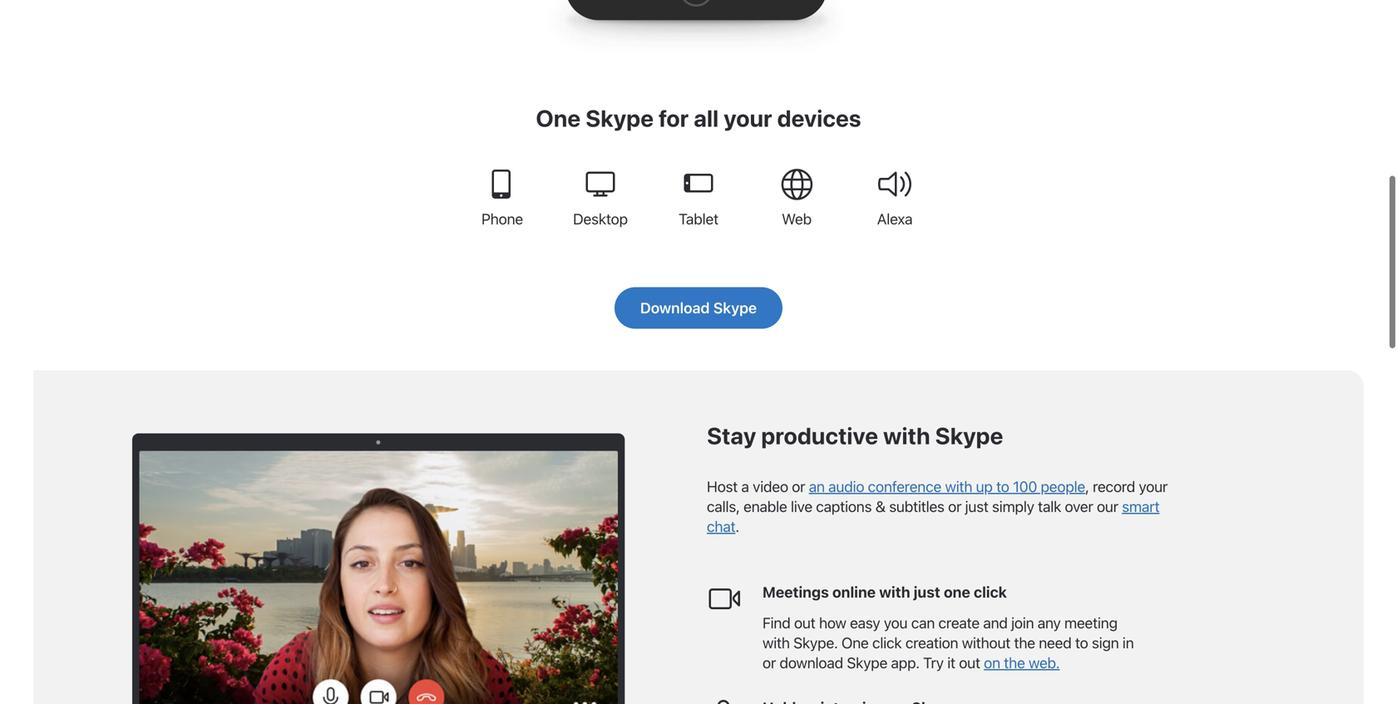 Task type: vqa. For each thing, say whether or not it's contained in the screenshot.


Task type: describe. For each thing, give the bounding box(es) containing it.
to inside find out how easy you can create and join any meeting with skype. one click creation without the need to sign in or download skype app. try it out
[[1075, 634, 1088, 652]]

people
[[1041, 478, 1086, 496]]

alexa
[[877, 210, 913, 228]]

smart
[[1122, 498, 1160, 516]]

.
[[736, 518, 739, 536]]

video
[[753, 478, 788, 496]]

chat
[[707, 518, 736, 536]]

easy
[[850, 614, 880, 632]]

meetings online with just one click
[[763, 584, 1007, 601]]


[[780, 168, 813, 201]]

it
[[948, 654, 956, 672]]

how
[[819, 614, 847, 632]]

skype.
[[794, 634, 838, 652]]

a
[[742, 478, 749, 496]]

simply
[[992, 498, 1035, 516]]

over
[[1065, 498, 1093, 516]]

stay
[[707, 422, 756, 450]]

download skype
[[640, 299, 757, 317]]

with up you
[[879, 584, 910, 601]]

our
[[1097, 498, 1119, 516]]

100
[[1013, 478, 1037, 496]]

host a video or an audio conference with up to 100 people
[[707, 478, 1086, 496]]

subtitles
[[889, 498, 945, 516]]

with left up
[[945, 478, 973, 496]]

host
[[707, 478, 738, 496]]

1 vertical spatial the
[[1004, 654, 1025, 672]]

skype left for
[[586, 105, 654, 132]]

you
[[884, 614, 908, 632]]

phone
[[482, 210, 523, 228]]

in
[[1123, 634, 1134, 652]]

0 vertical spatial your
[[724, 105, 772, 132]]


[[707, 583, 740, 616]]

 for tablet
[[682, 168, 715, 201]]

audio
[[829, 478, 864, 496]]

need
[[1039, 634, 1072, 652]]

skype up up
[[935, 422, 1004, 450]]

0 vertical spatial click
[[974, 584, 1007, 601]]

try
[[923, 654, 944, 672]]

one inside find out how easy you can create and join any meeting with skype. one click creation without the need to sign in or download skype app. try it out
[[842, 634, 869, 652]]

find out how easy you can create and join any meeting with skype. one click creation without the need to sign in or download skype app. try it out
[[763, 614, 1134, 672]]

devices
[[777, 105, 861, 132]]

all
[[694, 105, 719, 132]]

join
[[1012, 614, 1034, 632]]

or inside find out how easy you can create and join any meeting with skype. one click creation without the need to sign in or download skype app. try it out
[[763, 654, 776, 672]]

an
[[809, 478, 825, 496]]

any
[[1038, 614, 1061, 632]]

1 horizontal spatial out
[[959, 654, 981, 672]]

on the web.
[[984, 654, 1060, 672]]

0 vertical spatial one
[[536, 105, 581, 132]]

web
[[782, 210, 812, 228]]

0 vertical spatial or
[[792, 478, 805, 496]]



Task type: locate. For each thing, give the bounding box(es) containing it.
smart chat
[[707, 498, 1160, 536]]

0 horizontal spatial one
[[536, 105, 581, 132]]


[[486, 168, 519, 201], [682, 168, 715, 201]]

or inside , record your calls, enable live captions & subtitles or just simply talk over our
[[948, 498, 962, 516]]

enable
[[744, 498, 787, 516]]

1 horizontal spatial to
[[1075, 634, 1088, 652]]

skype inside find out how easy you can create and join any meeting with skype. one click creation without the need to sign in or download skype app. try it out
[[847, 654, 888, 672]]

can
[[911, 614, 935, 632]]

0 horizontal spatial or
[[763, 654, 776, 672]]

1 vertical spatial one
[[842, 634, 869, 652]]

 up phone
[[486, 168, 519, 201]]

without
[[962, 634, 1011, 652]]


[[584, 168, 617, 201]]

or
[[792, 478, 805, 496], [948, 498, 962, 516], [763, 654, 776, 672]]

click up and in the bottom right of the page
[[974, 584, 1007, 601]]

with down find
[[763, 634, 790, 652]]

desktop
[[573, 210, 628, 228]]

with inside find out how easy you can create and join any meeting with skype. one click creation without the need to sign in or download skype app. try it out
[[763, 634, 790, 652]]

your inside , record your calls, enable live captions & subtitles or just simply talk over our
[[1139, 478, 1168, 496]]

0 horizontal spatial 
[[486, 168, 519, 201]]

one skype for all your devices
[[536, 105, 861, 132]]

0 horizontal spatial just
[[914, 584, 941, 601]]

the
[[1014, 634, 1035, 652], [1004, 654, 1025, 672]]

download skype link
[[615, 288, 783, 329]]

0 vertical spatial out
[[794, 614, 816, 632]]

0 horizontal spatial to
[[997, 478, 1010, 496]]

1 vertical spatial or
[[948, 498, 962, 516]]

with up conference
[[883, 422, 931, 450]]

to
[[997, 478, 1010, 496], [1075, 634, 1088, 652]]

0 horizontal spatial your
[[724, 105, 772, 132]]

0 horizontal spatial out
[[794, 614, 816, 632]]

meeting
[[1065, 614, 1118, 632]]

app.
[[891, 654, 920, 672]]

just
[[965, 498, 989, 516], [914, 584, 941, 601]]

click down you
[[873, 634, 902, 652]]

1  from the left
[[486, 168, 519, 201]]

and
[[983, 614, 1008, 632]]

1 vertical spatial just
[[914, 584, 941, 601]]

on
[[984, 654, 1001, 672]]

or down find
[[763, 654, 776, 672]]

1 horizontal spatial 
[[682, 168, 715, 201]]

click inside find out how easy you can create and join any meeting with skype. one click creation without the need to sign in or download skype app. try it out
[[873, 634, 902, 652]]

just left the one on the bottom
[[914, 584, 941, 601]]

or down an audio conference with up to 100 people link
[[948, 498, 962, 516]]

0 vertical spatial just
[[965, 498, 989, 516]]

captions
[[816, 498, 872, 516]]

out up skype.
[[794, 614, 816, 632]]

live
[[791, 498, 813, 516]]

tablet
[[679, 210, 719, 228]]

 up tablet
[[682, 168, 715, 201]]

productive
[[761, 422, 878, 450]]

1 horizontal spatial one
[[842, 634, 869, 652]]

or left an on the right bottom of page
[[792, 478, 805, 496]]

creation
[[906, 634, 959, 652]]


[[878, 168, 912, 201]]

for
[[659, 105, 689, 132]]

1 horizontal spatial or
[[792, 478, 805, 496]]

download
[[640, 299, 710, 317]]

record
[[1093, 478, 1135, 496]]

, record your calls, enable live captions & subtitles or just simply talk over our
[[707, 478, 1168, 516]]

,
[[1086, 478, 1089, 496]]

find
[[763, 614, 791, 632]]

smart chat link
[[707, 498, 1160, 536]]

out
[[794, 614, 816, 632], [959, 654, 981, 672]]

just inside , record your calls, enable live captions & subtitles or just simply talk over our
[[965, 498, 989, 516]]

just down up
[[965, 498, 989, 516]]

the down join
[[1014, 634, 1035, 652]]

1 horizontal spatial just
[[965, 498, 989, 516]]

online
[[833, 584, 876, 601]]

your
[[724, 105, 772, 132], [1139, 478, 1168, 496]]

skype right 'download'
[[714, 299, 757, 317]]

create
[[939, 614, 980, 632]]

click
[[974, 584, 1007, 601], [873, 634, 902, 652]]

one
[[536, 105, 581, 132], [842, 634, 869, 652]]

 for phone
[[486, 168, 519, 201]]

1 vertical spatial click
[[873, 634, 902, 652]]

0 vertical spatial to
[[997, 478, 1010, 496]]

calls,
[[707, 498, 740, 516]]

the inside find out how easy you can create and join any meeting with skype. one click creation without the need to sign in or download skype app. try it out
[[1014, 634, 1035, 652]]

to right up
[[997, 478, 1010, 496]]

your up smart in the right bottom of the page
[[1139, 478, 1168, 496]]

talk
[[1038, 498, 1062, 516]]

skype left app.
[[847, 654, 888, 672]]

web.
[[1029, 654, 1060, 672]]

skype
[[586, 105, 654, 132], [714, 299, 757, 317], [935, 422, 1004, 450], [847, 654, 888, 672]]

2 vertical spatial or
[[763, 654, 776, 672]]

1 vertical spatial to
[[1075, 634, 1088, 652]]

up
[[976, 478, 993, 496]]

to down meeting
[[1075, 634, 1088, 652]]

stay productive with skype
[[707, 422, 1004, 450]]

out right it
[[959, 654, 981, 672]]

download
[[780, 654, 843, 672]]

meetings
[[763, 584, 829, 601]]

&
[[876, 498, 886, 516]]

1 vertical spatial your
[[1139, 478, 1168, 496]]

conference
[[868, 478, 942, 496]]

one
[[944, 584, 971, 601]]

on the web. link
[[984, 654, 1060, 672]]

1 horizontal spatial click
[[974, 584, 1007, 601]]

2 horizontal spatial or
[[948, 498, 962, 516]]

sign
[[1092, 634, 1119, 652]]

an audio conference with up to 100 people link
[[809, 478, 1086, 496]]

0 vertical spatial the
[[1014, 634, 1035, 652]]

1 horizontal spatial your
[[1139, 478, 1168, 496]]

1 vertical spatial out
[[959, 654, 981, 672]]

with
[[883, 422, 931, 450], [945, 478, 973, 496], [879, 584, 910, 601], [763, 634, 790, 652]]

the right on
[[1004, 654, 1025, 672]]

2  from the left
[[682, 168, 715, 201]]

0 horizontal spatial click
[[873, 634, 902, 652]]

your right all
[[724, 105, 772, 132]]



